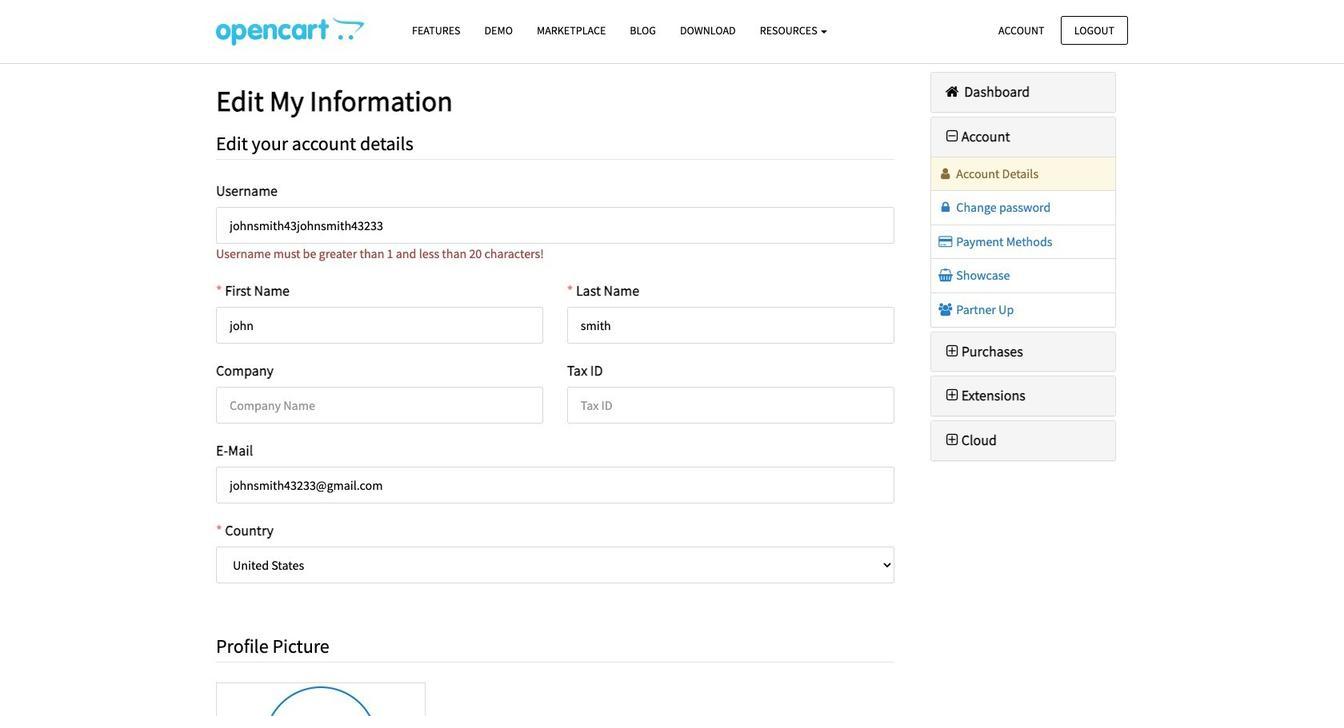 Task type: vqa. For each thing, say whether or not it's contained in the screenshot.
users image
yes



Task type: describe. For each thing, give the bounding box(es) containing it.
shopping basket image
[[937, 269, 954, 282]]

credit card image
[[937, 235, 954, 248]]

First Name text field
[[216, 307, 543, 344]]

user image
[[937, 167, 954, 180]]

2 plus square o image from the top
[[943, 434, 962, 448]]

plus square o image
[[943, 389, 962, 404]]

home image
[[943, 85, 962, 99]]

users image
[[937, 303, 954, 316]]

lock image
[[937, 201, 954, 214]]

account edit image
[[216, 17, 364, 46]]



Task type: locate. For each thing, give the bounding box(es) containing it.
plus square o image
[[943, 345, 962, 359], [943, 434, 962, 448]]

1 plus square o image from the top
[[943, 345, 962, 359]]

plus square o image down users 'icon' at the right of the page
[[943, 345, 962, 359]]

plus square o image down plus square o icon
[[943, 434, 962, 448]]

minus square o image
[[943, 129, 962, 144]]

1 vertical spatial plus square o image
[[943, 434, 962, 448]]

Company Name text field
[[216, 387, 543, 424]]

Tax ID text field
[[567, 387, 894, 424]]

Username text field
[[216, 207, 894, 244]]

E-Mail text field
[[216, 467, 894, 504]]

Last Name text field
[[567, 307, 894, 344]]

0 vertical spatial plus square o image
[[943, 345, 962, 359]]



